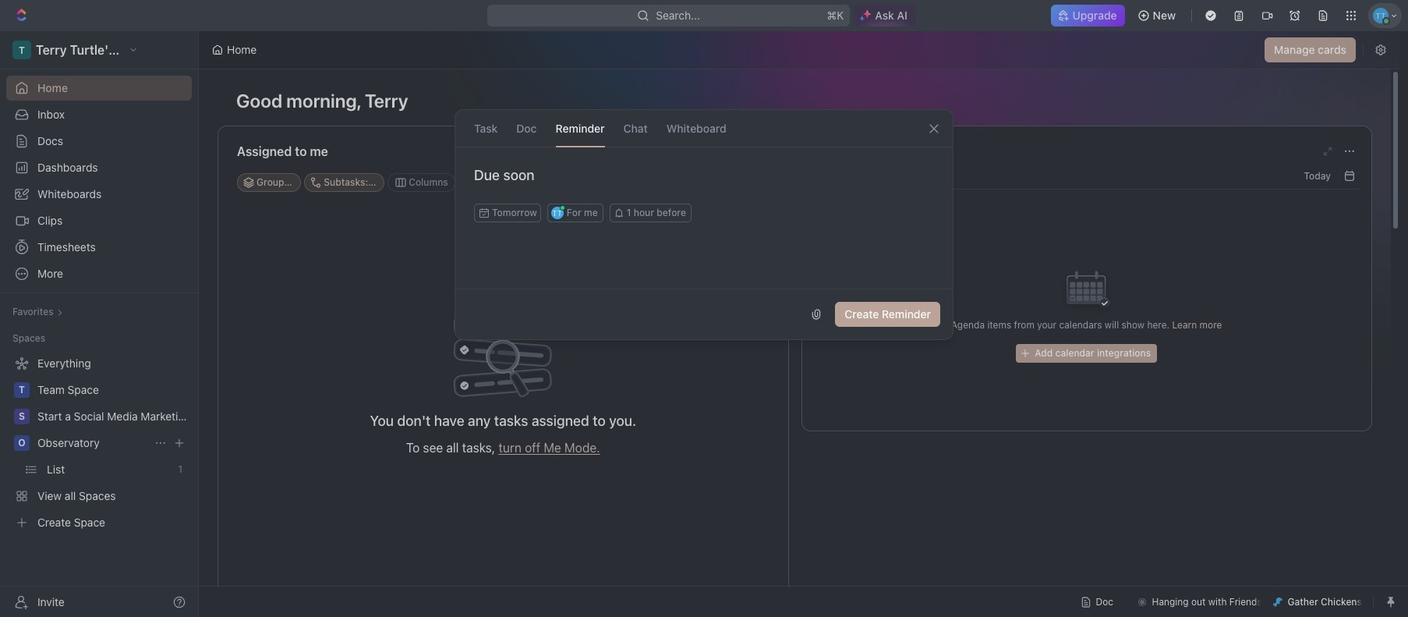 Task type: vqa. For each thing, say whether or not it's contained in the screenshot.
Sidebar navigation
yes



Task type: describe. For each thing, give the bounding box(es) containing it.
drumstick bite image
[[1274, 597, 1284, 607]]

Reminder na﻿me or type '/' for commands text field
[[456, 166, 953, 204]]

observatory, , element
[[14, 435, 30, 451]]



Task type: locate. For each thing, give the bounding box(es) containing it.
dialog
[[455, 109, 954, 340]]

sidebar navigation
[[0, 31, 199, 617]]



